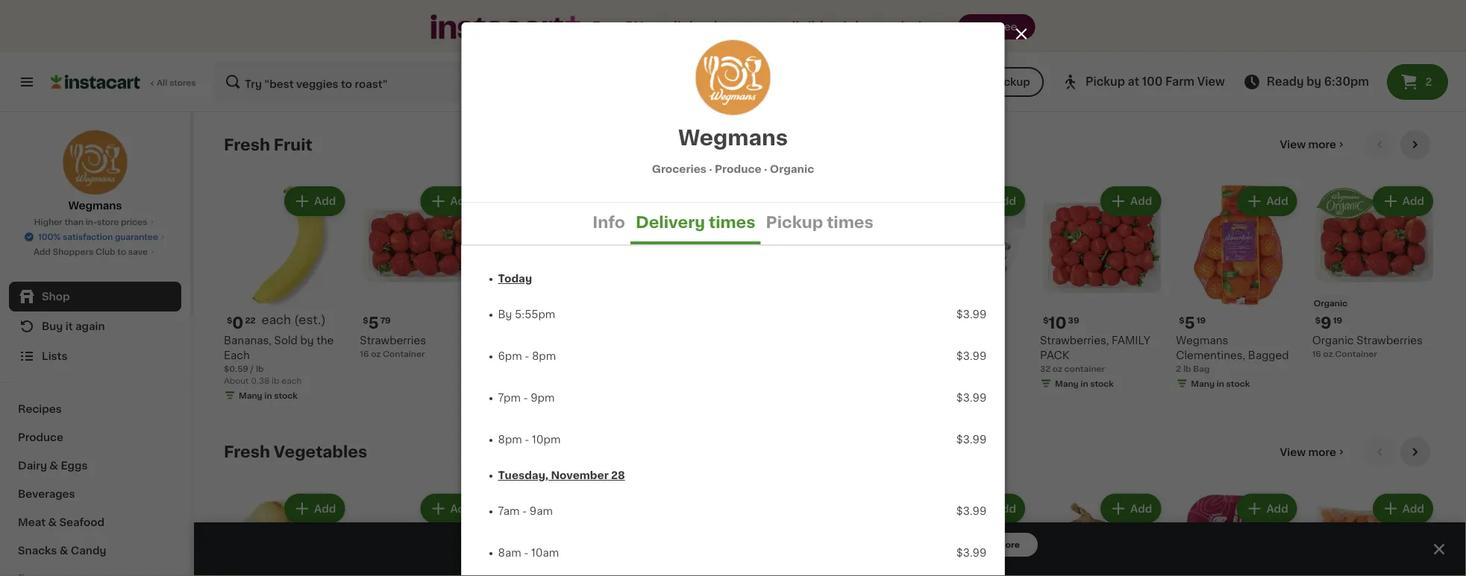 Task type: locate. For each thing, give the bounding box(es) containing it.
- left 10pm
[[525, 435, 529, 445]]

3 $ from the left
[[363, 316, 368, 324]]

1 vertical spatial 2
[[1176, 365, 1181, 373]]

2 container from the left
[[1335, 350, 1377, 358]]

many
[[1055, 380, 1079, 388], [1191, 380, 1215, 388], [239, 392, 262, 400]]

(est.) up the
[[294, 314, 326, 326]]

pickup at 100 farm view
[[1085, 76, 1225, 87]]

& right meat on the left of page
[[48, 518, 57, 528]]

1 vertical spatial view
[[1280, 140, 1306, 150]]

1 horizontal spatial 2
[[1425, 77, 1432, 87]]

strawberries inside organic strawberries 16 oz container
[[1356, 335, 1423, 346]]

$
[[227, 316, 232, 324], [1043, 316, 1048, 324], [363, 316, 368, 324], [499, 316, 504, 324], [1179, 316, 1185, 324], [1315, 316, 1321, 324]]

fresh for fresh fruit
[[224, 137, 270, 153]]

0 horizontal spatial bananas,
[[224, 335, 272, 346]]

organic down $ 9 19
[[1312, 335, 1354, 346]]

produce right groceries
[[715, 164, 761, 174]]

2 horizontal spatial stock
[[1226, 380, 1250, 388]]

many down bag
[[1191, 380, 1215, 388]]

19 up the clementines,
[[1196, 316, 1206, 324]]

view inside popup button
[[1197, 76, 1225, 87]]

19
[[1196, 316, 1206, 324], [1333, 316, 1342, 324]]

/ down 6pm - 8pm
[[521, 365, 525, 373]]

0 vertical spatial 2
[[1425, 77, 1432, 87]]

container down 79 at bottom
[[383, 350, 425, 358]]

5 left 79 at bottom
[[368, 315, 379, 331]]

wegmans up seedless
[[904, 335, 956, 346]]

ready by 6:30pm
[[1267, 76, 1369, 87]]

0 horizontal spatial (est.)
[[294, 314, 326, 326]]

$ left 39
[[1043, 316, 1048, 324]]

wegmans logo image up higher than in-store prices 'link'
[[62, 130, 128, 195]]

each up sold
[[262, 314, 291, 326]]

0 horizontal spatial produce
[[18, 433, 63, 443]]

0 horizontal spatial many in stock
[[239, 392, 298, 400]]

bananas, down $1.74 each (estimated) element
[[540, 335, 588, 346]]

22
[[245, 316, 256, 324]]

- right '8am'
[[524, 548, 529, 559]]

$3.99 for 10pm
[[956, 435, 987, 445]]

2 view more button from the top
[[1274, 437, 1353, 467]]

2 5 from the left
[[1185, 315, 1195, 331]]

1 bananas, from the left
[[224, 335, 272, 346]]

2 strawberries from the left
[[1356, 335, 1423, 346]]

0 horizontal spatial ·
[[709, 164, 712, 174]]

instacart logo image
[[51, 73, 140, 91]]

1 horizontal spatial (est.)
[[562, 314, 593, 326]]

1 horizontal spatial /
[[521, 365, 525, 373]]

1 horizontal spatial bagged
[[1248, 350, 1289, 361]]

bananas, down $ 0 22
[[224, 335, 272, 346]]

1 horizontal spatial to
[[904, 539, 917, 552]]

pickup for pickup at 100 farm view
[[1085, 76, 1125, 87]]

0 vertical spatial more
[[1308, 140, 1336, 150]]

each right 74
[[529, 314, 559, 326]]

0 horizontal spatial to
[[117, 248, 126, 256]]

2 $ from the left
[[1043, 316, 1048, 324]]

to inside button
[[904, 539, 917, 552]]

2 $3.99 from the top
[[956, 351, 987, 362]]

1 horizontal spatial times
[[827, 214, 873, 230]]

1 horizontal spatial many
[[1055, 380, 1079, 388]]

& for snacks
[[59, 546, 68, 557]]

view
[[1197, 76, 1225, 87], [1280, 140, 1306, 150], [1280, 447, 1306, 458]]

5 $3.99 from the top
[[956, 507, 987, 517]]

19 inside $ 5 19
[[1196, 316, 1206, 324]]

buy it again
[[42, 322, 105, 332]]

2 (est.) from the left
[[562, 314, 593, 326]]

5 up the clementines,
[[1185, 315, 1195, 331]]

7am
[[498, 507, 520, 517]]

1 19 from the left
[[1196, 316, 1206, 324]]

0 horizontal spatial wegmans logo image
[[62, 130, 128, 195]]

wegmans up the clementines,
[[1176, 335, 1228, 346]]

$3.99
[[956, 310, 987, 320], [956, 351, 987, 362], [956, 393, 987, 404], [956, 435, 987, 445], [956, 507, 987, 517], [956, 548, 987, 559]]

add button
[[286, 188, 343, 215], [422, 188, 479, 215], [558, 188, 616, 215], [694, 188, 752, 215], [830, 188, 888, 215], [966, 188, 1024, 215], [1102, 188, 1160, 215], [1238, 188, 1296, 215], [1374, 188, 1432, 215], [286, 496, 343, 522], [422, 496, 479, 522], [966, 496, 1024, 522], [1102, 496, 1160, 522], [1238, 496, 1296, 522], [1374, 496, 1432, 522]]

satisfaction
[[63, 233, 113, 241]]

pickup inside pickup at 100 farm view popup button
[[1085, 76, 1125, 87]]

/ up 0.38
[[250, 365, 254, 373]]

0 horizontal spatial container
[[383, 350, 425, 358]]

delivery times
[[636, 214, 755, 230]]

item carousel region
[[224, 130, 1436, 426], [224, 437, 1436, 577]]

$3.99 down red
[[956, 351, 987, 362]]

0 horizontal spatial 16
[[360, 350, 369, 358]]

times inside tab
[[827, 214, 873, 230]]

0 vertical spatial view more
[[1280, 140, 1336, 150]]

1 horizontal spatial 19
[[1333, 316, 1342, 324]]

organic inside organic bananas, bunch $0.79 / lb
[[496, 335, 538, 346]]

(est.) right "5:55pm"
[[562, 314, 593, 326]]

$3.99 up red
[[956, 310, 987, 320]]

lb right 0.38
[[272, 377, 279, 385]]

10am
[[531, 548, 559, 559]]

$1.74 each (estimated) element
[[496, 314, 620, 333]]

2 · from the left
[[764, 164, 767, 174]]

5%
[[625, 21, 644, 33]]

$ for $ 0 22
[[227, 316, 232, 324]]

dairy & eggs link
[[9, 452, 181, 480]]

organic up $ 9 19
[[1314, 299, 1347, 307]]

main content
[[194, 112, 1466, 577]]

0 horizontal spatial pickup
[[766, 214, 823, 230]]

to left save
[[117, 248, 126, 256]]

$3.99 up qualify.
[[956, 507, 987, 517]]

1 horizontal spatial stock
[[1090, 380, 1114, 388]]

pickup times
[[766, 214, 873, 230]]

in-
[[86, 218, 97, 226]]

pickup
[[835, 21, 879, 33]]

in down the clementines,
[[1217, 380, 1224, 388]]

view for fresh vegetables
[[1280, 447, 1306, 458]]

tab list containing info
[[461, 203, 1005, 245]]

- right 6pm
[[525, 351, 529, 362]]

(est.) up red
[[971, 314, 1003, 326]]

& left eggs
[[49, 461, 58, 472]]

by right ready
[[1307, 76, 1321, 87]]

bagged inside wegmans red seedless grapes, bagged
[[904, 365, 945, 376]]

bagged down seedless
[[904, 365, 945, 376]]

1 item carousel region from the top
[[224, 130, 1436, 426]]

about
[[224, 377, 249, 385], [904, 392, 929, 400]]

by
[[498, 310, 512, 320]]

1 vertical spatial 8pm
[[498, 435, 522, 445]]

bagged right the clementines,
[[1248, 350, 1289, 361]]

1 times from the left
[[709, 214, 755, 230]]

in
[[1081, 380, 1088, 388], [1217, 380, 1224, 388], [264, 392, 272, 400]]

in down 0.38
[[264, 392, 272, 400]]

1 (est.) from the left
[[294, 314, 326, 326]]

oz down $ 5 79
[[371, 350, 381, 358]]

recipes link
[[9, 395, 181, 424]]

0 horizontal spatial 19
[[1196, 316, 1206, 324]]

free
[[996, 22, 1017, 32]]

each
[[262, 314, 291, 326], [529, 314, 559, 326], [281, 377, 302, 385]]

0 vertical spatial &
[[49, 461, 58, 472]]

fresh left fruit
[[224, 137, 270, 153]]

0 vertical spatial bagged
[[1248, 350, 1289, 361]]

lb inside organic bananas, bunch $0.79 / lb
[[527, 365, 535, 373]]

stock down bananas, sold by the each $0.59 / lb about 0.38 lb each
[[274, 392, 298, 400]]

$ for $ 9 19
[[1315, 316, 1321, 324]]

1 vertical spatial to
[[904, 539, 917, 552]]

$ up organic strawberries 16 oz container
[[1315, 316, 1321, 324]]

1 view more from the top
[[1280, 140, 1336, 150]]

oz inside strawberries, family pack 32 oz container
[[1053, 365, 1062, 373]]

than
[[64, 218, 84, 226]]

0 horizontal spatial 5
[[368, 315, 379, 331]]

1 horizontal spatial 16
[[1312, 350, 1321, 358]]

all stores link
[[51, 61, 197, 103]]

1 horizontal spatial about
[[904, 392, 929, 400]]

/ inside organic bananas, bunch $0.79 / lb
[[521, 365, 525, 373]]

recipes
[[18, 404, 62, 415]]

2 fresh from the top
[[224, 445, 270, 460]]

about left '2.16'
[[904, 392, 929, 400]]

groceries
[[652, 164, 707, 174]]

0 horizontal spatial by
[[300, 335, 314, 346]]

8pm
[[532, 351, 556, 362], [498, 435, 522, 445]]

1 more from the top
[[1308, 140, 1336, 150]]

$ inside the $ 10 39
[[1043, 316, 1048, 324]]

2 more from the top
[[1308, 447, 1336, 458]]

bananas, inside bananas, sold by the each $0.59 / lb about 0.38 lb each
[[224, 335, 272, 346]]

(est.) inside $0.22 each (estimated) element
[[294, 314, 326, 326]]

1 5 from the left
[[368, 315, 379, 331]]

lb down 6pm - 8pm
[[527, 365, 535, 373]]

oz down $ 9 19
[[1323, 350, 1333, 358]]

organic up bunch
[[496, 335, 538, 346]]

lb left bag
[[1183, 365, 1191, 373]]

about down $0.59
[[224, 377, 249, 385]]

1 horizontal spatial in
[[1081, 380, 1088, 388]]

1 horizontal spatial pickup
[[993, 77, 1030, 87]]

1 horizontal spatial ·
[[764, 164, 767, 174]]

1 view more button from the top
[[1274, 130, 1353, 160]]

stock
[[1090, 380, 1114, 388], [1226, 380, 1250, 388], [274, 392, 298, 400]]

oz inside organic strawberries 16 oz container
[[1323, 350, 1333, 358]]

1 horizontal spatial oz
[[1053, 365, 1062, 373]]

79
[[380, 316, 391, 324]]

1 horizontal spatial by
[[1307, 76, 1321, 87]]

19 for 9
[[1333, 316, 1342, 324]]

& left the candy
[[59, 546, 68, 557]]

$ inside $ 5 79
[[363, 316, 368, 324]]

39
[[1068, 316, 1079, 324]]

$ for $ 5 19
[[1179, 316, 1185, 324]]

view for fresh fruit
[[1280, 140, 1306, 150]]

2 inside button
[[1425, 77, 1432, 87]]

2 horizontal spatial (est.)
[[971, 314, 1003, 326]]

1 horizontal spatial many in stock
[[1055, 380, 1114, 388]]

1 vertical spatial item carousel region
[[224, 437, 1436, 577]]

2 vertical spatial view
[[1280, 447, 1306, 458]]

1 container from the left
[[383, 350, 425, 358]]

$ inside $ 1 74 each (est.)
[[499, 316, 504, 324]]

2 horizontal spatial /
[[959, 392, 962, 400]]

stock down wegmans clementines, bagged 2 lb bag
[[1226, 380, 1250, 388]]

$ inside $ 5 19
[[1179, 316, 1185, 324]]

9am
[[530, 507, 553, 517]]

1
[[504, 315, 511, 331]]

package
[[964, 392, 999, 400]]

$ left 79 at bottom
[[363, 316, 368, 324]]

more
[[997, 541, 1020, 549]]

0 horizontal spatial oz
[[371, 350, 381, 358]]

2 horizontal spatial in
[[1217, 380, 1224, 388]]

organic inside organic strawberries 16 oz container
[[1312, 335, 1354, 346]]

10
[[1048, 315, 1067, 331]]

the
[[316, 335, 334, 346]]

produce down the 'recipes'
[[18, 433, 63, 443]]

pickup inside pickup times tab
[[766, 214, 823, 230]]

$ for $ 5 79
[[363, 316, 368, 324]]

6 $ from the left
[[1315, 316, 1321, 324]]

0 horizontal spatial 8pm
[[498, 435, 522, 445]]

0 horizontal spatial 2
[[1176, 365, 1181, 373]]

$ left 22
[[227, 316, 232, 324]]

0 horizontal spatial /
[[250, 365, 254, 373]]

1 vertical spatial &
[[48, 518, 57, 528]]

bagged inside wegmans clementines, bagged 2 lb bag
[[1248, 350, 1289, 361]]

times inside tab
[[709, 214, 755, 230]]

item carousel region containing fresh vegetables
[[224, 437, 1436, 577]]

1 horizontal spatial container
[[1335, 350, 1377, 358]]

$ up the clementines,
[[1179, 316, 1185, 324]]

0 horizontal spatial in
[[264, 392, 272, 400]]

higher than in-store prices link
[[34, 216, 156, 228]]

1 fresh from the top
[[224, 137, 270, 153]]

view more for fresh fruit
[[1280, 140, 1336, 150]]

container down $ 9 19
[[1335, 350, 1377, 358]]

0 horizontal spatial bagged
[[904, 365, 945, 376]]

1 vertical spatial view more
[[1280, 447, 1336, 458]]

- right 7pm
[[523, 393, 528, 404]]

2 horizontal spatial pickup
[[1085, 76, 1125, 87]]

2 horizontal spatial many
[[1191, 380, 1215, 388]]

oz right 32
[[1053, 365, 1062, 373]]

organic up pickup times
[[770, 164, 814, 174]]

0 vertical spatial view
[[1197, 76, 1225, 87]]

groceries · produce · organic
[[652, 164, 814, 174]]

3 (est.) from the left
[[971, 314, 1003, 326]]

$3.99 right '2.16'
[[956, 393, 987, 404]]

1 vertical spatial bagged
[[904, 365, 945, 376]]

0 vertical spatial wegmans logo image
[[696, 40, 770, 115]]

8pm left 10pm
[[498, 435, 522, 445]]

0 horizontal spatial times
[[709, 214, 755, 230]]

3 $3.99 from the top
[[956, 393, 987, 404]]

many down container
[[1055, 380, 1079, 388]]

snacks
[[18, 546, 57, 557]]

None search field
[[213, 61, 819, 103]]

tuesday, november 28
[[498, 471, 625, 481]]

6pm
[[498, 351, 522, 362]]

5 $ from the left
[[1179, 316, 1185, 324]]

many in stock down container
[[1055, 380, 1114, 388]]

pickup for pickup
[[993, 77, 1030, 87]]

1 horizontal spatial bananas,
[[540, 335, 588, 346]]

wegmans inside wegmans clementines, bagged 2 lb bag
[[1176, 335, 1228, 346]]

product group
[[224, 184, 348, 405], [360, 184, 484, 360], [496, 184, 620, 387], [632, 184, 756, 378], [768, 184, 892, 366], [904, 184, 1028, 420], [1040, 184, 1164, 393], [1176, 184, 1300, 393], [1312, 184, 1436, 360], [224, 491, 348, 577], [360, 491, 484, 577], [904, 491, 1028, 577], [1040, 491, 1164, 577], [1176, 491, 1300, 577], [1312, 491, 1436, 577]]

2 16 from the left
[[1312, 350, 1321, 358]]

0 horizontal spatial strawberries
[[360, 335, 426, 346]]

again
[[75, 322, 105, 332]]

1 horizontal spatial 5
[[1185, 315, 1195, 331]]

fruit
[[274, 137, 312, 153]]

info
[[593, 214, 625, 230]]

snacks & candy link
[[9, 537, 181, 566]]

view more
[[1280, 140, 1336, 150], [1280, 447, 1336, 458]]

1 horizontal spatial produce
[[715, 164, 761, 174]]

19 right "9"
[[1333, 316, 1342, 324]]

today
[[498, 274, 532, 284]]

- for 8am
[[524, 548, 529, 559]]

$ inside $ 9 19
[[1315, 316, 1321, 324]]

pickup inside pickup 'button'
[[993, 77, 1030, 87]]

8pm right bunch
[[532, 351, 556, 362]]

2 times from the left
[[827, 214, 873, 230]]

try free
[[976, 22, 1017, 32]]

vegetables
[[274, 445, 367, 460]]

$3.99 left more
[[956, 548, 987, 559]]

1 $ from the left
[[227, 316, 232, 324]]

$ left 74
[[499, 316, 504, 324]]

/pkg (est.)
[[942, 314, 1003, 326]]

many for 10
[[1055, 380, 1079, 388]]

0 vertical spatial by
[[1307, 76, 1321, 87]]

1 16 from the left
[[360, 350, 369, 358]]

times for pickup times
[[827, 214, 873, 230]]

2 view more from the top
[[1280, 447, 1336, 458]]

$3.99 down the package
[[956, 435, 987, 445]]

4 $ from the left
[[499, 316, 504, 324]]

candy
[[71, 546, 106, 557]]

6 $3.99 from the top
[[956, 548, 987, 559]]

wegmans logo image
[[696, 40, 770, 115], [62, 130, 128, 195]]

(est.) for /pkg (est.)
[[971, 314, 1003, 326]]

oz inside strawberries 16 oz container
[[371, 350, 381, 358]]

1 horizontal spatial 8pm
[[532, 351, 556, 362]]

stores
[[169, 79, 196, 87]]

$ for $ 1 74 each (est.)
[[499, 316, 504, 324]]

many in stock down 0.38
[[239, 392, 298, 400]]

wegmans logo image down 'on'
[[696, 40, 770, 115]]

4 $3.99 from the top
[[956, 435, 987, 445]]

16 down "9"
[[1312, 350, 1321, 358]]

$0.59
[[224, 365, 248, 373]]

lb up 0.38
[[256, 365, 264, 373]]

1 strawberries from the left
[[360, 335, 426, 346]]

to right $1.66
[[904, 539, 917, 552]]

0 vertical spatial about
[[224, 377, 249, 385]]

2.16
[[931, 392, 947, 400]]

by left the
[[300, 335, 314, 346]]

0 vertical spatial item carousel region
[[224, 130, 1436, 426]]

wegmans red seedless grapes, bagged
[[904, 335, 996, 376]]

many in stock down bag
[[1191, 380, 1250, 388]]

0 vertical spatial view more button
[[1274, 130, 1353, 160]]

fresh
[[224, 137, 270, 153], [224, 445, 270, 460]]

2 bananas, from the left
[[540, 335, 588, 346]]

- right 7am
[[522, 507, 527, 517]]

1 vertical spatial by
[[300, 335, 314, 346]]

1 horizontal spatial strawberries
[[1356, 335, 1423, 346]]

2 item carousel region from the top
[[224, 437, 1436, 577]]

bagged
[[1248, 350, 1289, 361], [904, 365, 945, 376]]

19 inside $ 9 19
[[1333, 316, 1342, 324]]

about 2.16 lb / package
[[904, 392, 999, 400]]

16 down $ 5 79
[[360, 350, 369, 358]]

each right 0.38
[[281, 377, 302, 385]]

tab list
[[461, 203, 1005, 245]]

in for 5
[[1217, 380, 1224, 388]]

0 vertical spatial fresh
[[224, 137, 270, 153]]

2 19 from the left
[[1333, 316, 1342, 324]]

$3.99 for 10am
[[956, 548, 987, 559]]

$3.99 for 8pm
[[956, 351, 987, 362]]

strawberries
[[360, 335, 426, 346], [1356, 335, 1423, 346]]

farm
[[1165, 76, 1195, 87]]

main content containing fresh fruit
[[194, 112, 1466, 577]]

2 button
[[1387, 64, 1448, 100]]

product group containing 9
[[1312, 184, 1436, 360]]

grapes,
[[955, 350, 996, 361]]

0 vertical spatial to
[[117, 248, 126, 256]]

100
[[1142, 76, 1163, 87]]

stock down container
[[1090, 380, 1114, 388]]

5 for wegmans clementines, bagged
[[1185, 315, 1195, 331]]

2 horizontal spatial oz
[[1323, 350, 1333, 358]]

/ left the package
[[959, 392, 962, 400]]

qualify.
[[921, 539, 967, 552]]

fresh for fresh vegetables
[[224, 445, 270, 460]]

2 vertical spatial &
[[59, 546, 68, 557]]

0 vertical spatial produce
[[715, 164, 761, 174]]

0 horizontal spatial about
[[224, 377, 249, 385]]

2 horizontal spatial many in stock
[[1191, 380, 1250, 388]]

treatment tracker modal dialog
[[194, 523, 1466, 577]]

in down container
[[1081, 380, 1088, 388]]

wegmans clementines, bagged 2 lb bag
[[1176, 335, 1289, 373]]

1 vertical spatial more
[[1308, 447, 1336, 458]]

organic for organic bananas, bunch $0.79 / lb
[[496, 335, 538, 346]]

lb inside wegmans clementines, bagged 2 lb bag
[[1183, 365, 1191, 373]]

delivery
[[636, 214, 705, 230]]

1 vertical spatial fresh
[[224, 445, 270, 460]]

$ inside $ 0 22
[[227, 316, 232, 324]]

$3.99 for 9pm
[[956, 393, 987, 404]]

many down 0.38
[[239, 392, 262, 400]]

seedless
[[904, 350, 952, 361]]

fresh down 0.38
[[224, 445, 270, 460]]

organic for organic strawberries 16 oz container
[[1312, 335, 1354, 346]]

1 vertical spatial view more button
[[1274, 437, 1353, 467]]



Task type: vqa. For each thing, say whether or not it's contained in the screenshot.
the top Pepperoni
no



Task type: describe. For each thing, give the bounding box(es) containing it.
all stores
[[157, 79, 196, 87]]

produce link
[[9, 424, 181, 452]]

& for meat
[[48, 518, 57, 528]]

7pm - 9pm
[[498, 393, 555, 404]]

container inside strawberries 16 oz container
[[383, 350, 425, 358]]

100% satisfaction guarantee
[[38, 233, 158, 241]]

pickup times tab
[[761, 203, 879, 245]]

many in stock for 5
[[1191, 380, 1250, 388]]

on
[[724, 21, 741, 33]]

eligible
[[784, 21, 832, 33]]

view more for fresh vegetables
[[1280, 447, 1336, 458]]

meat
[[18, 518, 46, 528]]

- for 7pm
[[523, 393, 528, 404]]

view more button for fresh fruit
[[1274, 130, 1353, 160]]

all
[[157, 79, 167, 87]]

each inside $ 1 74 each (est.)
[[529, 314, 559, 326]]

every
[[744, 21, 781, 33]]

in for 10
[[1081, 380, 1088, 388]]

1 vertical spatial wegmans logo image
[[62, 130, 128, 195]]

more for fresh fruit
[[1308, 140, 1336, 150]]

bag
[[1193, 365, 1210, 373]]

ready by 6:30pm link
[[1243, 73, 1369, 91]]

100% satisfaction guarantee button
[[23, 228, 167, 243]]

- for 8pm
[[525, 435, 529, 445]]

organic bananas, bunch $0.79 / lb
[[496, 335, 588, 373]]

- for 6pm
[[525, 351, 529, 362]]

guarantee
[[115, 233, 158, 241]]

/ inside bananas, sold by the each $0.59 / lb about 0.38 lb each
[[250, 365, 254, 373]]

add $1.66 to qualify. button
[[604, 533, 967, 557]]

$0.22 each (estimated) element
[[224, 314, 348, 333]]

strawberries 16 oz container
[[360, 335, 426, 358]]

100%
[[38, 233, 61, 241]]

store
[[97, 218, 119, 226]]

74
[[513, 316, 523, 324]]

$ 9 19
[[1315, 315, 1342, 331]]

7pm
[[498, 393, 521, 404]]

19 for 5
[[1196, 316, 1206, 324]]

container inside organic strawberries 16 oz container
[[1335, 350, 1377, 358]]

- for 7am
[[522, 507, 527, 517]]

wegmans up groceries · produce · organic
[[678, 128, 788, 148]]

7am - 9am
[[498, 507, 553, 517]]

dairy & eggs
[[18, 461, 88, 472]]

it
[[65, 322, 73, 332]]

container
[[1064, 365, 1105, 373]]

november
[[551, 471, 609, 481]]

pack
[[1040, 350, 1070, 361]]

each inside bananas, sold by the each $0.59 / lb about 0.38 lb each
[[281, 377, 302, 385]]

delivery times tab
[[630, 203, 761, 245]]

$ 5 19
[[1179, 315, 1206, 331]]

lists
[[42, 351, 67, 362]]

product group containing /pkg (est.)
[[904, 184, 1028, 420]]

strawberries,
[[1040, 335, 1109, 346]]

$3.99 for 9am
[[956, 507, 987, 517]]

1 vertical spatial produce
[[18, 433, 63, 443]]

1 horizontal spatial wegmans logo image
[[696, 40, 770, 115]]

beverages link
[[9, 480, 181, 509]]

meat & seafood
[[18, 518, 104, 528]]

8pm - 10pm
[[498, 435, 561, 445]]

lb right '2.16'
[[949, 392, 957, 400]]

each
[[224, 350, 250, 361]]

$ 10 39
[[1043, 315, 1079, 331]]

higher
[[34, 218, 62, 226]]

express icon image
[[431, 14, 580, 39]]

& for dairy
[[49, 461, 58, 472]]

(est.) inside $ 1 74 each (est.)
[[562, 314, 593, 326]]

try
[[976, 22, 993, 32]]

5 for strawberries
[[368, 315, 379, 331]]

many in stock for 10
[[1055, 380, 1114, 388]]

view more button for fresh vegetables
[[1274, 437, 1353, 467]]

0 vertical spatial 8pm
[[532, 351, 556, 362]]

28
[[611, 471, 625, 481]]

$0.79
[[496, 365, 519, 373]]

stock for 10
[[1090, 380, 1114, 388]]

bunch
[[496, 350, 530, 361]]

item carousel region containing fresh fruit
[[224, 130, 1436, 426]]

stock for 5
[[1226, 380, 1250, 388]]

add $1.66 to qualify.
[[839, 539, 967, 552]]

close modal image
[[1012, 25, 1031, 43]]

0 horizontal spatial many
[[239, 392, 262, 400]]

clementines,
[[1176, 350, 1245, 361]]

tuesday,
[[498, 471, 548, 481]]

1 · from the left
[[709, 164, 712, 174]]

by inside bananas, sold by the each $0.59 / lb about 0.38 lb each
[[300, 335, 314, 346]]

(est.) for each (est.)
[[294, 314, 326, 326]]

product group containing 10
[[1040, 184, 1164, 393]]

pickup button
[[956, 67, 1044, 97]]

many for 5
[[1191, 380, 1215, 388]]

times for delivery times
[[709, 214, 755, 230]]

at
[[1128, 76, 1139, 87]]

wegmans link
[[62, 130, 128, 213]]

8am - 10am
[[498, 548, 559, 559]]

strawberries, family pack 32 oz container
[[1040, 335, 1150, 373]]

more for fresh vegetables
[[1308, 447, 1336, 458]]

higher than in-store prices
[[34, 218, 147, 226]]

6:30pm
[[1324, 76, 1369, 87]]

snacks & candy
[[18, 546, 106, 557]]

$ for $ 10 39
[[1043, 316, 1048, 324]]

$1.66
[[868, 539, 901, 552]]

$ 0 22
[[227, 315, 256, 331]]

lists link
[[9, 342, 181, 372]]

wegmans inside wegmans red seedless grapes, bagged
[[904, 335, 956, 346]]

1 vertical spatial about
[[904, 392, 929, 400]]

buy
[[42, 322, 63, 332]]

pickup for pickup times
[[766, 214, 823, 230]]

add shoppers club to save
[[34, 248, 148, 256]]

0 horizontal spatial stock
[[274, 392, 298, 400]]

16 inside organic strawberries 16 oz container
[[1312, 350, 1321, 358]]

32
[[1040, 365, 1051, 373]]

product group containing 0
[[224, 184, 348, 405]]

each (est.)
[[262, 314, 326, 326]]

more button
[[979, 533, 1038, 557]]

prices
[[121, 218, 147, 226]]

16 inside strawberries 16 oz container
[[360, 350, 369, 358]]

fresh vegetables
[[224, 445, 367, 460]]

eggs
[[61, 461, 88, 472]]

earn 5% credit back on every eligible pickup order!
[[592, 21, 922, 33]]

2 inside wegmans clementines, bagged 2 lb bag
[[1176, 365, 1181, 373]]

about inside bananas, sold by the each $0.59 / lb about 0.38 lb each
[[224, 377, 249, 385]]

bananas, inside organic bananas, bunch $0.79 / lb
[[540, 335, 588, 346]]

/pkg
[[942, 314, 968, 326]]

organic for organic
[[1314, 299, 1347, 307]]

add inside button
[[839, 539, 864, 552]]

fresh fruit
[[224, 137, 312, 153]]

1 $3.99 from the top
[[956, 310, 987, 320]]

wegmans up higher than in-store prices 'link'
[[68, 201, 122, 211]]

product group containing 1
[[496, 184, 620, 387]]

meat & seafood link
[[9, 509, 181, 537]]

6pm - 8pm
[[498, 351, 556, 362]]

dairy
[[18, 461, 47, 472]]

pickup at 100 farm view button
[[1062, 61, 1225, 103]]

club
[[95, 248, 115, 256]]

info tab
[[587, 203, 630, 245]]

shoppers
[[53, 248, 93, 256]]



